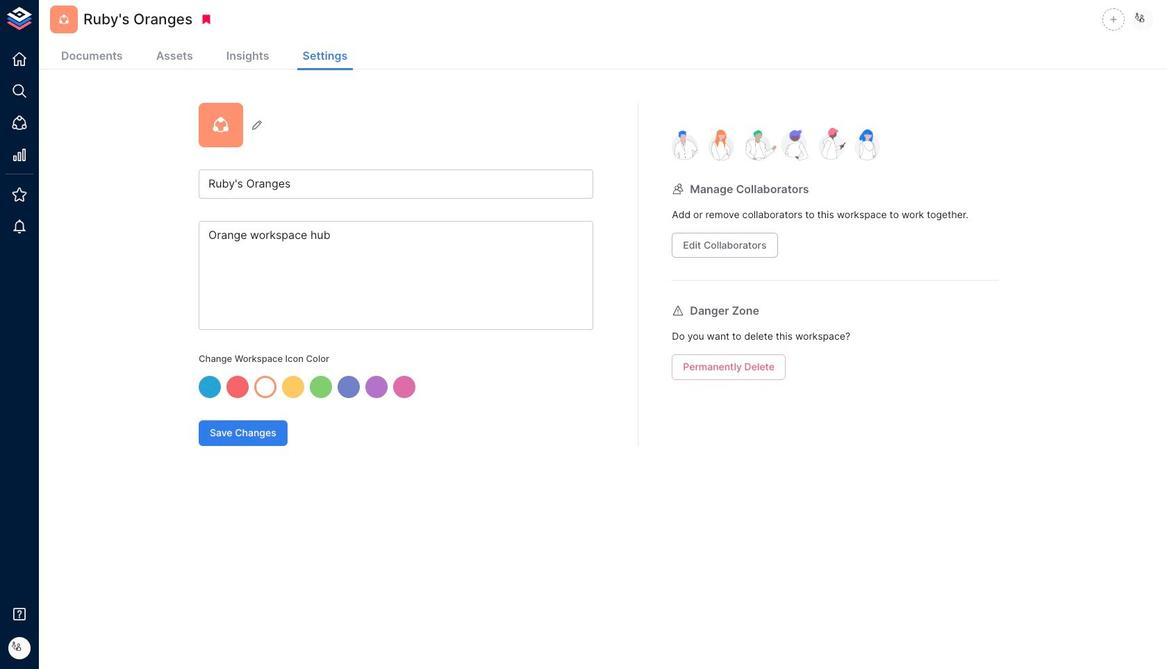 Task type: vqa. For each thing, say whether or not it's contained in the screenshot.
bottommost Remove Bookmark icon
no



Task type: describe. For each thing, give the bounding box(es) containing it.
Workspace Name text field
[[199, 170, 594, 199]]

Workspace notes are visible to all members and guests. text field
[[199, 221, 594, 330]]

ruby anderson image
[[1132, 8, 1155, 31]]



Task type: locate. For each thing, give the bounding box(es) containing it.
remove bookmark image
[[200, 13, 213, 26]]



